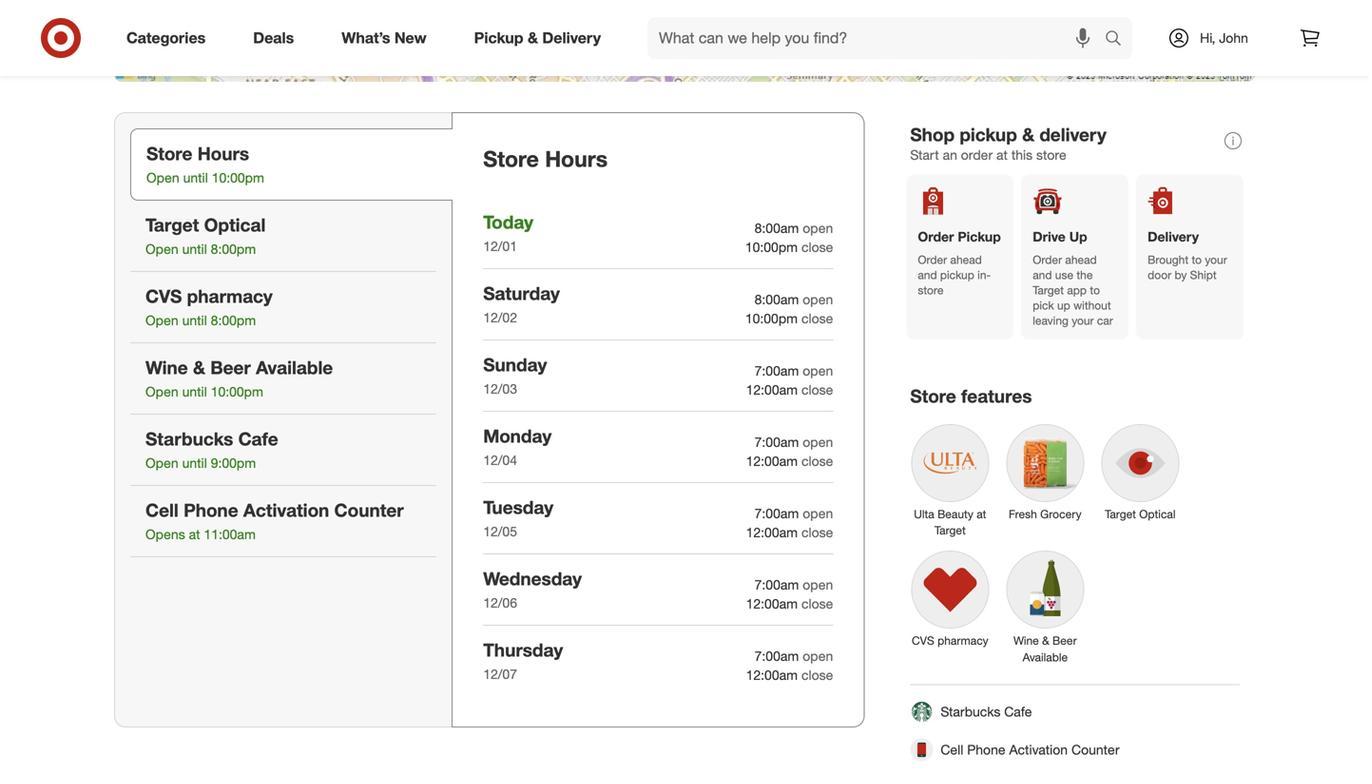 Task type: describe. For each thing, give the bounding box(es) containing it.
search
[[1096, 30, 1142, 49]]

7:00am for wednesday
[[755, 576, 799, 593]]

deals
[[253, 29, 294, 47]]

features
[[962, 385, 1032, 407]]

wine & beer available link
[[998, 542, 1093, 669]]

order for drive up
[[1033, 253, 1062, 267]]

sunday
[[483, 354, 547, 376]]

12/03
[[483, 380, 517, 397]]

open for saturday
[[803, 291, 833, 308]]

target inside target optical open until 8:00pm
[[146, 214, 199, 236]]

drive
[[1033, 228, 1066, 245]]

12:00am for sunday
[[746, 381, 798, 398]]

phone for cell phone activation counter
[[967, 741, 1006, 758]]

store hours
[[483, 146, 608, 172]]

12/05
[[483, 523, 517, 540]]

ahead for pickup
[[951, 253, 982, 267]]

new
[[395, 29, 427, 47]]

monday
[[483, 425, 552, 447]]

starbucks for starbucks cafe
[[941, 703, 1001, 720]]

open for cvs pharmacy
[[146, 312, 178, 329]]

cvs pharmacy
[[912, 634, 989, 648]]

12/06
[[483, 594, 517, 611]]

door
[[1148, 268, 1172, 282]]

store hours open until 10:00pm
[[146, 143, 264, 186]]

what's
[[342, 29, 390, 47]]

target optical
[[1105, 507, 1176, 521]]

12/07
[[483, 666, 517, 682]]

12/02
[[483, 309, 517, 326]]

wine & beer available open until 10:00pm
[[146, 357, 333, 400]]

cell phone activation counter
[[941, 741, 1120, 758]]

cvs pharmacy open until 8:00pm
[[146, 285, 273, 329]]

cafe for starbucks cafe open until 9:00pm
[[238, 428, 278, 450]]

cell phone activation counter opens at 11:00am
[[146, 499, 404, 543]]

john
[[1219, 29, 1249, 46]]

order for order pickup
[[918, 253, 947, 267]]

categories
[[126, 29, 206, 47]]

thursday 12/07
[[483, 639, 563, 682]]

sunday 12/03
[[483, 354, 547, 397]]

app
[[1067, 283, 1087, 297]]

fresh grocery link
[[998, 416, 1093, 526]]

10:00pm inside store hours open until 10:00pm
[[212, 169, 264, 186]]

8:00pm for pharmacy
[[211, 312, 256, 329]]

activation for cell phone activation counter
[[1009, 741, 1068, 758]]

monday 12/04
[[483, 425, 552, 468]]

ulta beauty at target
[[914, 507, 987, 537]]

your inside drive up order ahead and use the target app to pick up without leaving your car
[[1072, 314, 1094, 328]]

until for store
[[183, 169, 208, 186]]

grocery
[[1040, 507, 1082, 521]]

cafe for starbucks cafe
[[1004, 703, 1032, 720]]

& inside shop pickup & delivery start an order at this store
[[1022, 124, 1035, 146]]

hi,
[[1200, 29, 1216, 46]]

pickup inside order pickup order ahead and pickup in- store
[[958, 228, 1001, 245]]

11:00am
[[204, 526, 256, 543]]

the
[[1077, 268, 1093, 282]]

ulta
[[914, 507, 935, 521]]

deals link
[[237, 17, 318, 59]]

until inside wine & beer available open until 10:00pm
[[182, 383, 207, 400]]

saturday 12/02
[[483, 282, 560, 326]]

this
[[1012, 146, 1033, 163]]

up
[[1057, 298, 1071, 313]]

until for cvs
[[182, 312, 207, 329]]

in-
[[978, 268, 991, 282]]

7:00am open 12:00am close for tuesday
[[746, 505, 833, 541]]

store features
[[910, 385, 1032, 407]]

up
[[1070, 228, 1088, 245]]

7:00am open 12:00am close for wednesday
[[746, 576, 833, 612]]

12:00am for monday
[[746, 453, 798, 469]]

store inside shop pickup & delivery start an order at this store
[[1037, 146, 1067, 163]]

brought
[[1148, 253, 1189, 267]]

close for monday
[[802, 453, 833, 469]]

target inside ulta beauty at target
[[935, 523, 966, 537]]

categories link
[[110, 17, 229, 59]]

hi, john
[[1200, 29, 1249, 46]]

0 vertical spatial pickup
[[474, 29, 524, 47]]

8:00am for saturday
[[755, 291, 799, 308]]

beer for wine & beer available open until 10:00pm
[[210, 357, 251, 379]]

wine & beer available
[[1014, 634, 1077, 664]]

store for store features
[[910, 385, 956, 407]]

beer for wine & beer available
[[1053, 634, 1077, 648]]

counter for cell phone activation counter
[[1072, 741, 1120, 758]]

10:00pm inside wine & beer available open until 10:00pm
[[211, 383, 263, 400]]

your inside the delivery brought to your door by shipt
[[1205, 253, 1227, 267]]

shop
[[910, 124, 955, 146]]

open for sunday
[[803, 362, 833, 379]]

7:00am open 12:00am close for thursday
[[746, 648, 833, 683]]

pick
[[1033, 298, 1054, 313]]

delivery brought to your door by shipt
[[1148, 228, 1227, 282]]

7:00am for thursday
[[755, 648, 799, 664]]

cvs for cvs pharmacy
[[912, 634, 935, 648]]

saturday
[[483, 282, 560, 304]]

9:00pm
[[211, 455, 256, 471]]

12/01
[[483, 238, 517, 254]]

tuesday
[[483, 496, 554, 518]]

beauty
[[938, 507, 974, 521]]

wednesday 12/06
[[483, 568, 582, 611]]

open inside wine & beer available open until 10:00pm
[[146, 383, 178, 400]]

pickup & delivery
[[474, 29, 601, 47]]

cvs pharmacy link
[[903, 542, 998, 653]]

wine for wine & beer available open until 10:00pm
[[146, 357, 188, 379]]

wine for wine & beer available
[[1014, 634, 1039, 648]]

to inside drive up order ahead and use the target app to pick up without leaving your car
[[1090, 283, 1100, 297]]

starbucks cafe
[[941, 703, 1032, 720]]

& for wine & beer available open until 10:00pm
[[193, 357, 205, 379]]

8:00pm for optical
[[211, 241, 256, 257]]

what's new link
[[325, 17, 450, 59]]

car
[[1097, 314, 1113, 328]]



Task type: vqa. For each thing, say whether or not it's contained in the screenshot.
8:00am
yes



Task type: locate. For each thing, give the bounding box(es) containing it.
ahead up in-
[[951, 253, 982, 267]]

0 horizontal spatial delivery
[[542, 29, 601, 47]]

until up 'starbucks cafe open until 9:00pm'
[[182, 383, 207, 400]]

your up shipt
[[1205, 253, 1227, 267]]

0 vertical spatial cafe
[[238, 428, 278, 450]]

1 horizontal spatial optical
[[1140, 507, 1176, 521]]

open inside 'starbucks cafe open until 9:00pm'
[[146, 455, 178, 471]]

0 horizontal spatial optical
[[204, 214, 266, 236]]

cvs for cvs pharmacy open until 8:00pm
[[146, 285, 182, 307]]

store up today in the top of the page
[[483, 146, 539, 172]]

ulta beauty at target link
[[903, 416, 998, 542]]

4 7:00am from the top
[[755, 576, 799, 593]]

8:00pm inside cvs pharmacy open until 8:00pm
[[211, 312, 256, 329]]

cafe up 9:00pm
[[238, 428, 278, 450]]

1 vertical spatial available
[[1023, 650, 1068, 664]]

target inside drive up order ahead and use the target app to pick up without leaving your car
[[1033, 283, 1064, 297]]

close for today
[[802, 239, 833, 255]]

7:00am open 12:00am close for monday
[[746, 434, 833, 469]]

2 7:00am from the top
[[755, 434, 799, 450]]

target right grocery
[[1105, 507, 1136, 521]]

0 horizontal spatial wine
[[146, 357, 188, 379]]

0 horizontal spatial store
[[146, 143, 193, 165]]

drive up order ahead and use the target app to pick up without leaving your car
[[1033, 228, 1113, 328]]

starbucks inside 'starbucks cafe open until 9:00pm'
[[146, 428, 233, 450]]

5 open from the top
[[803, 505, 833, 522]]

open for target optical
[[146, 241, 178, 257]]

until up cvs pharmacy open until 8:00pm
[[182, 241, 207, 257]]

and left in-
[[918, 268, 937, 282]]

0 vertical spatial your
[[1205, 253, 1227, 267]]

cvs
[[146, 285, 182, 307], [912, 634, 935, 648]]

until up target optical open until 8:00pm
[[183, 169, 208, 186]]

8:00am open 10:00pm close for saturday
[[745, 291, 833, 327]]

8:00am open 10:00pm close for today
[[745, 220, 833, 255]]

target optical link
[[1093, 416, 1188, 526]]

optical for target optical
[[1140, 507, 1176, 521]]

8:00pm
[[211, 241, 256, 257], [211, 312, 256, 329]]

0 vertical spatial 8:00am
[[755, 220, 799, 236]]

2 8:00am open 10:00pm close from the top
[[745, 291, 833, 327]]

an
[[943, 146, 958, 163]]

1 vertical spatial to
[[1090, 283, 1100, 297]]

phone
[[184, 499, 238, 521], [967, 741, 1006, 758]]

cell
[[146, 499, 179, 521], [941, 741, 964, 758]]

12:00am for thursday
[[746, 667, 798, 683]]

target optical open until 8:00pm
[[146, 214, 266, 257]]

by
[[1175, 268, 1187, 282]]

5 close from the top
[[802, 524, 833, 541]]

cvs inside cvs pharmacy open until 8:00pm
[[146, 285, 182, 307]]

2 ahead from the left
[[1065, 253, 1097, 267]]

close for wednesday
[[802, 595, 833, 612]]

pickup & delivery link
[[458, 17, 625, 59]]

1 vertical spatial counter
[[1072, 741, 1120, 758]]

8:00pm inside target optical open until 8:00pm
[[211, 241, 256, 257]]

hours inside store hours open until 10:00pm
[[198, 143, 249, 165]]

beer inside wine & beer available
[[1053, 634, 1077, 648]]

3 12:00am from the top
[[746, 524, 798, 541]]

1 vertical spatial 8:00am
[[755, 291, 799, 308]]

2 12:00am from the top
[[746, 453, 798, 469]]

fresh
[[1009, 507, 1037, 521]]

1 12:00am from the top
[[746, 381, 798, 398]]

pharmacy inside the 'cvs pharmacy' link
[[938, 634, 989, 648]]

1 horizontal spatial ahead
[[1065, 253, 1097, 267]]

store left "features"
[[910, 385, 956, 407]]

until left 9:00pm
[[182, 455, 207, 471]]

0 horizontal spatial hours
[[198, 143, 249, 165]]

1 vertical spatial delivery
[[1148, 228, 1199, 245]]

pickup up order
[[960, 124, 1017, 146]]

1 ahead from the left
[[951, 253, 982, 267]]

1 horizontal spatial cafe
[[1004, 703, 1032, 720]]

0 vertical spatial 8:00am open 10:00pm close
[[745, 220, 833, 255]]

3 7:00am open 12:00am close from the top
[[746, 505, 833, 541]]

use
[[1055, 268, 1074, 282]]

and inside drive up order ahead and use the target app to pick up without leaving your car
[[1033, 268, 1052, 282]]

starbucks cafe open until 9:00pm
[[146, 428, 278, 471]]

2 8:00pm from the top
[[211, 312, 256, 329]]

until inside cvs pharmacy open until 8:00pm
[[182, 312, 207, 329]]

1 vertical spatial cafe
[[1004, 703, 1032, 720]]

open for store hours
[[146, 169, 179, 186]]

0 vertical spatial 8:00pm
[[211, 241, 256, 257]]

target
[[146, 214, 199, 236], [1033, 283, 1064, 297], [1105, 507, 1136, 521], [935, 523, 966, 537]]

cell for cell phone activation counter
[[941, 741, 964, 758]]

1 horizontal spatial counter
[[1072, 741, 1120, 758]]

phone down starbucks cafe
[[967, 741, 1006, 758]]

0 horizontal spatial pickup
[[474, 29, 524, 47]]

and inside order pickup order ahead and pickup in- store
[[918, 268, 937, 282]]

6 close from the top
[[802, 595, 833, 612]]

activation inside the cell phone activation counter opens at 11:00am
[[243, 499, 329, 521]]

1 8:00am open 10:00pm close from the top
[[745, 220, 833, 255]]

4 open from the top
[[803, 434, 833, 450]]

7 open from the top
[[803, 648, 833, 664]]

1 horizontal spatial phone
[[967, 741, 1006, 758]]

2 close from the top
[[802, 310, 833, 327]]

7:00am for tuesday
[[755, 505, 799, 522]]

store
[[146, 143, 193, 165], [483, 146, 539, 172], [910, 385, 956, 407]]

&
[[528, 29, 538, 47], [1022, 124, 1035, 146], [193, 357, 205, 379], [1042, 634, 1050, 648]]

close for tuesday
[[802, 524, 833, 541]]

0 vertical spatial wine
[[146, 357, 188, 379]]

1 8:00am from the top
[[755, 220, 799, 236]]

0 horizontal spatial at
[[189, 526, 200, 543]]

close for saturday
[[802, 310, 833, 327]]

1 vertical spatial cell
[[941, 741, 964, 758]]

phone up 11:00am
[[184, 499, 238, 521]]

8:00pm up wine & beer available open until 10:00pm
[[211, 312, 256, 329]]

order
[[918, 228, 954, 245], [918, 253, 947, 267], [1033, 253, 1062, 267]]

0 vertical spatial counter
[[334, 499, 404, 521]]

8:00am
[[755, 220, 799, 236], [755, 291, 799, 308]]

pickup inside order pickup order ahead and pickup in- store
[[940, 268, 975, 282]]

1 vertical spatial your
[[1072, 314, 1094, 328]]

3 open from the top
[[803, 362, 833, 379]]

open for today
[[803, 220, 833, 236]]

order pickup order ahead and pickup in- store
[[918, 228, 1001, 297]]

7:00am open 12:00am close for sunday
[[746, 362, 833, 398]]

at right beauty
[[977, 507, 987, 521]]

tuesday 12/05
[[483, 496, 554, 540]]

0 horizontal spatial and
[[918, 268, 937, 282]]

& for wine & beer available
[[1042, 634, 1050, 648]]

3 7:00am from the top
[[755, 505, 799, 522]]

ahead
[[951, 253, 982, 267], [1065, 253, 1097, 267]]

3 close from the top
[[802, 381, 833, 398]]

0 vertical spatial activation
[[243, 499, 329, 521]]

1 8:00pm from the top
[[211, 241, 256, 257]]

to up shipt
[[1192, 253, 1202, 267]]

at inside the cell phone activation counter opens at 11:00am
[[189, 526, 200, 543]]

and left use
[[1033, 268, 1052, 282]]

12:00am for wednesday
[[746, 595, 798, 612]]

your down without
[[1072, 314, 1094, 328]]

opens
[[146, 526, 185, 543]]

to inside the delivery brought to your door by shipt
[[1192, 253, 1202, 267]]

open for tuesday
[[803, 505, 833, 522]]

pharmacy up starbucks cafe
[[938, 634, 989, 648]]

1 vertical spatial activation
[[1009, 741, 1068, 758]]

cafe
[[238, 428, 278, 450], [1004, 703, 1032, 720]]

1 horizontal spatial pharmacy
[[938, 634, 989, 648]]

fresh grocery
[[1009, 507, 1082, 521]]

ahead inside drive up order ahead and use the target app to pick up without leaving your car
[[1065, 253, 1097, 267]]

1 vertical spatial optical
[[1140, 507, 1176, 521]]

open for starbucks cafe
[[146, 455, 178, 471]]

& for pickup & delivery
[[528, 29, 538, 47]]

what's new
[[342, 29, 427, 47]]

5 12:00am from the top
[[746, 667, 798, 683]]

0 horizontal spatial your
[[1072, 314, 1094, 328]]

1 vertical spatial beer
[[1053, 634, 1077, 648]]

target up pick
[[1033, 283, 1064, 297]]

1 horizontal spatial store
[[1037, 146, 1067, 163]]

5 7:00am from the top
[[755, 648, 799, 664]]

at right opens
[[189, 526, 200, 543]]

5 7:00am open 12:00am close from the top
[[746, 648, 833, 683]]

12:00am
[[746, 381, 798, 398], [746, 453, 798, 469], [746, 524, 798, 541], [746, 595, 798, 612], [746, 667, 798, 683]]

1 horizontal spatial wine
[[1014, 634, 1039, 648]]

pickup left in-
[[940, 268, 975, 282]]

0 vertical spatial optical
[[204, 214, 266, 236]]

1 vertical spatial store
[[918, 283, 944, 297]]

and for order
[[918, 268, 937, 282]]

shipt
[[1190, 268, 1217, 282]]

1 horizontal spatial delivery
[[1148, 228, 1199, 245]]

store up target optical open until 8:00pm
[[146, 143, 193, 165]]

today 12/01
[[483, 211, 534, 254]]

4 7:00am open 12:00am close from the top
[[746, 576, 833, 612]]

0 vertical spatial starbucks
[[146, 428, 233, 450]]

thursday
[[483, 639, 563, 661]]

0 horizontal spatial store
[[918, 283, 944, 297]]

0 horizontal spatial cvs
[[146, 285, 182, 307]]

cell down starbucks cafe
[[941, 741, 964, 758]]

1 open from the top
[[803, 220, 833, 236]]

order inside drive up order ahead and use the target app to pick up without leaving your car
[[1033, 253, 1062, 267]]

cafe inside 'starbucks cafe open until 9:00pm'
[[238, 428, 278, 450]]

shop pickup & delivery start an order at this store
[[910, 124, 1107, 163]]

phone inside the cell phone activation counter opens at 11:00am
[[184, 499, 238, 521]]

starbucks up cell phone activation counter
[[941, 703, 1001, 720]]

to
[[1192, 253, 1202, 267], [1090, 283, 1100, 297]]

phone for cell phone activation counter opens at 11:00am
[[184, 499, 238, 521]]

until inside 'starbucks cafe open until 9:00pm'
[[182, 455, 207, 471]]

open for monday
[[803, 434, 833, 450]]

cafe up cell phone activation counter
[[1004, 703, 1032, 720]]

activation for cell phone activation counter opens at 11:00am
[[243, 499, 329, 521]]

1 horizontal spatial beer
[[1053, 634, 1077, 648]]

2 horizontal spatial at
[[997, 146, 1008, 163]]

store inside store hours open until 10:00pm
[[146, 143, 193, 165]]

0 horizontal spatial beer
[[210, 357, 251, 379]]

7 close from the top
[[802, 667, 833, 683]]

pharmacy down target optical open until 8:00pm
[[187, 285, 273, 307]]

7:00am for sunday
[[755, 362, 799, 379]]

delivery inside pickup & delivery link
[[542, 29, 601, 47]]

1 vertical spatial at
[[977, 507, 987, 521]]

counter inside the cell phone activation counter opens at 11:00am
[[334, 499, 404, 521]]

ahead up the
[[1065, 253, 1097, 267]]

open inside target optical open until 8:00pm
[[146, 241, 178, 257]]

pharmacy
[[187, 285, 273, 307], [938, 634, 989, 648]]

available inside wine & beer available
[[1023, 650, 1068, 664]]

0 vertical spatial available
[[256, 357, 333, 379]]

until inside store hours open until 10:00pm
[[183, 169, 208, 186]]

& inside wine & beer available open until 10:00pm
[[193, 357, 205, 379]]

wine right cvs pharmacy
[[1014, 634, 1039, 648]]

counter
[[334, 499, 404, 521], [1072, 741, 1120, 758]]

pickup inside shop pickup & delivery start an order at this store
[[960, 124, 1017, 146]]

and
[[918, 268, 937, 282], [1033, 268, 1052, 282]]

pharmacy for cvs pharmacy open until 8:00pm
[[187, 285, 273, 307]]

0 horizontal spatial to
[[1090, 283, 1100, 297]]

store inside order pickup order ahead and pickup in- store
[[918, 283, 944, 297]]

open inside cvs pharmacy open until 8:00pm
[[146, 312, 178, 329]]

0 horizontal spatial starbucks
[[146, 428, 233, 450]]

0 vertical spatial phone
[[184, 499, 238, 521]]

until for target
[[182, 241, 207, 257]]

0 horizontal spatial cell
[[146, 499, 179, 521]]

1 horizontal spatial your
[[1205, 253, 1227, 267]]

target down store hours open until 10:00pm
[[146, 214, 199, 236]]

0 horizontal spatial phone
[[184, 499, 238, 521]]

1 horizontal spatial at
[[977, 507, 987, 521]]

pickup up in-
[[958, 228, 1001, 245]]

optical inside target optical open until 8:00pm
[[204, 214, 266, 236]]

2 vertical spatial at
[[189, 526, 200, 543]]

1 horizontal spatial starbucks
[[941, 703, 1001, 720]]

at left this
[[997, 146, 1008, 163]]

0 vertical spatial pickup
[[960, 124, 1017, 146]]

1 horizontal spatial to
[[1192, 253, 1202, 267]]

at
[[997, 146, 1008, 163], [977, 507, 987, 521], [189, 526, 200, 543]]

1 vertical spatial pickup
[[958, 228, 1001, 245]]

7:00am for monday
[[755, 434, 799, 450]]

1 horizontal spatial available
[[1023, 650, 1068, 664]]

12/04
[[483, 452, 517, 468]]

1 vertical spatial 8:00am open 10:00pm close
[[745, 291, 833, 327]]

& inside wine & beer available
[[1042, 634, 1050, 648]]

1 vertical spatial pharmacy
[[938, 634, 989, 648]]

1 horizontal spatial hours
[[545, 146, 608, 172]]

1 vertical spatial wine
[[1014, 634, 1039, 648]]

beer inside wine & beer available open until 10:00pm
[[210, 357, 251, 379]]

1 and from the left
[[918, 268, 937, 282]]

start
[[910, 146, 939, 163]]

1 horizontal spatial and
[[1033, 268, 1052, 282]]

delivery inside the delivery brought to your door by shipt
[[1148, 228, 1199, 245]]

0 horizontal spatial counter
[[334, 499, 404, 521]]

order
[[961, 146, 993, 163]]

hours for store hours
[[545, 146, 608, 172]]

target down beauty
[[935, 523, 966, 537]]

0 horizontal spatial pharmacy
[[187, 285, 273, 307]]

hours for store hours open until 10:00pm
[[198, 143, 249, 165]]

1 horizontal spatial activation
[[1009, 741, 1068, 758]]

optical
[[204, 214, 266, 236], [1140, 507, 1176, 521]]

2 horizontal spatial store
[[910, 385, 956, 407]]

ahead for up
[[1065, 253, 1097, 267]]

pharmacy for cvs pharmacy
[[938, 634, 989, 648]]

cell inside the cell phone activation counter opens at 11:00am
[[146, 499, 179, 521]]

available inside wine & beer available open until 10:00pm
[[256, 357, 333, 379]]

wine down cvs pharmacy open until 8:00pm
[[146, 357, 188, 379]]

optical for target optical open until 8:00pm
[[204, 214, 266, 236]]

until up wine & beer available open until 10:00pm
[[182, 312, 207, 329]]

wine inside wine & beer available open until 10:00pm
[[146, 357, 188, 379]]

until inside target optical open until 8:00pm
[[182, 241, 207, 257]]

1 close from the top
[[802, 239, 833, 255]]

0 vertical spatial cvs
[[146, 285, 182, 307]]

activation down starbucks cafe
[[1009, 741, 1068, 758]]

0 horizontal spatial cafe
[[238, 428, 278, 450]]

1 vertical spatial phone
[[967, 741, 1006, 758]]

4 close from the top
[[802, 453, 833, 469]]

0 vertical spatial beer
[[210, 357, 251, 379]]

10:00pm
[[212, 169, 264, 186], [745, 239, 798, 255], [745, 310, 798, 327], [211, 383, 263, 400]]

starbucks
[[146, 428, 233, 450], [941, 703, 1001, 720]]

pharmacy inside cvs pharmacy open until 8:00pm
[[187, 285, 273, 307]]

1 vertical spatial starbucks
[[941, 703, 1001, 720]]

0 vertical spatial to
[[1192, 253, 1202, 267]]

0 horizontal spatial ahead
[[951, 253, 982, 267]]

2 open from the top
[[803, 291, 833, 308]]

cell for cell phone activation counter opens at 11:00am
[[146, 499, 179, 521]]

open inside store hours open until 10:00pm
[[146, 169, 179, 186]]

open
[[803, 220, 833, 236], [803, 291, 833, 308], [803, 362, 833, 379], [803, 434, 833, 450], [803, 505, 833, 522], [803, 576, 833, 593], [803, 648, 833, 664]]

wednesday
[[483, 568, 582, 590]]

pickup right new
[[474, 29, 524, 47]]

0 vertical spatial cell
[[146, 499, 179, 521]]

wine
[[146, 357, 188, 379], [1014, 634, 1039, 648]]

0 vertical spatial delivery
[[542, 29, 601, 47]]

ahead inside order pickup order ahead and pickup in- store
[[951, 253, 982, 267]]

0 vertical spatial pharmacy
[[187, 285, 273, 307]]

beer
[[210, 357, 251, 379], [1053, 634, 1077, 648]]

1 7:00am open 12:00am close from the top
[[746, 362, 833, 398]]

open for thursday
[[803, 648, 833, 664]]

1 vertical spatial cvs
[[912, 634, 935, 648]]

1 horizontal spatial pickup
[[958, 228, 1001, 245]]

leaving
[[1033, 314, 1069, 328]]

to up without
[[1090, 283, 1100, 297]]

1 horizontal spatial store
[[483, 146, 539, 172]]

8:00pm up cvs pharmacy open until 8:00pm
[[211, 241, 256, 257]]

activation
[[243, 499, 329, 521], [1009, 741, 1068, 758]]

0 vertical spatial at
[[997, 146, 1008, 163]]

counter for cell phone activation counter opens at 11:00am
[[334, 499, 404, 521]]

2 8:00am from the top
[[755, 291, 799, 308]]

available for wine & beer available
[[1023, 650, 1068, 664]]

starbucks for starbucks cafe open until 9:00pm
[[146, 428, 233, 450]]

1 horizontal spatial cvs
[[912, 634, 935, 648]]

store for store hours
[[483, 146, 539, 172]]

What can we help you find? suggestions appear below search field
[[648, 17, 1110, 59]]

2 7:00am open 12:00am close from the top
[[746, 434, 833, 469]]

1 vertical spatial pickup
[[940, 268, 975, 282]]

at inside shop pickup & delivery start an order at this store
[[997, 146, 1008, 163]]

store capabilities with hours, vertical tabs tab list
[[114, 112, 453, 727]]

until for starbucks
[[182, 455, 207, 471]]

and for drive
[[1033, 268, 1052, 282]]

wine inside wine & beer available
[[1014, 634, 1039, 648]]

today
[[483, 211, 534, 233]]

close for sunday
[[802, 381, 833, 398]]

0 vertical spatial store
[[1037, 146, 1067, 163]]

delivery
[[1040, 124, 1107, 146]]

12:00am for tuesday
[[746, 524, 798, 541]]

open for wednesday
[[803, 576, 833, 593]]

starbucks up 9:00pm
[[146, 428, 233, 450]]

without
[[1074, 298, 1111, 313]]

available for wine & beer available open until 10:00pm
[[256, 357, 333, 379]]

1 7:00am from the top
[[755, 362, 799, 379]]

0 horizontal spatial activation
[[243, 499, 329, 521]]

search button
[[1096, 17, 1142, 63]]

2 and from the left
[[1033, 268, 1052, 282]]

8:00am for today
[[755, 220, 799, 236]]

6 open from the top
[[803, 576, 833, 593]]

1 vertical spatial 8:00pm
[[211, 312, 256, 329]]

cell up opens
[[146, 499, 179, 521]]

close for thursday
[[802, 667, 833, 683]]

8:00am open 10:00pm close
[[745, 220, 833, 255], [745, 291, 833, 327]]

activation up 11:00am
[[243, 499, 329, 521]]

1 horizontal spatial cell
[[941, 741, 964, 758]]

7:00am
[[755, 362, 799, 379], [755, 434, 799, 450], [755, 505, 799, 522], [755, 576, 799, 593], [755, 648, 799, 664]]

4 12:00am from the top
[[746, 595, 798, 612]]

at inside ulta beauty at target
[[977, 507, 987, 521]]

store for store hours open until 10:00pm
[[146, 143, 193, 165]]

0 horizontal spatial available
[[256, 357, 333, 379]]



